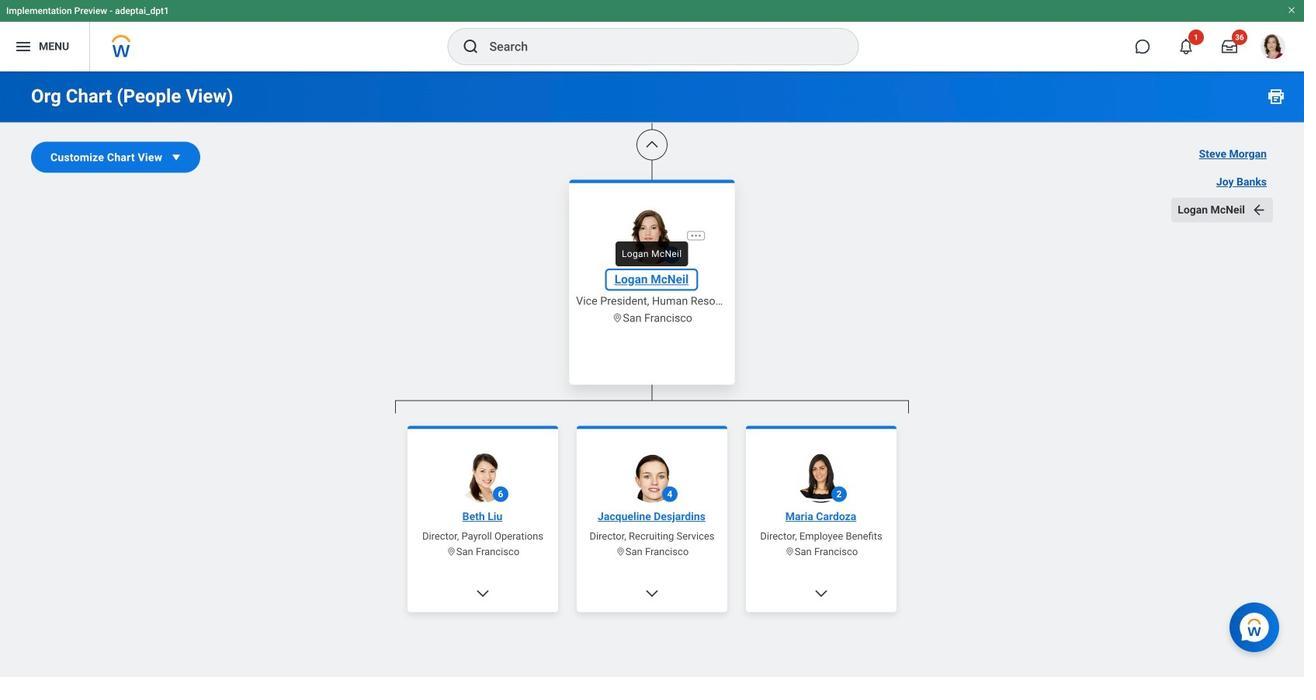 Task type: describe. For each thing, give the bounding box(es) containing it.
related actions image
[[690, 229, 703, 242]]

Search Workday  search field
[[490, 30, 827, 64]]

print org chart image
[[1267, 87, 1286, 106]]

1 chevron down image from the left
[[475, 586, 491, 601]]

close environment banner image
[[1287, 5, 1297, 15]]

notifications large image
[[1179, 39, 1194, 54]]

caret down image
[[169, 149, 184, 165]]

location image for chevron down image
[[616, 547, 626, 557]]

justify image
[[14, 37, 33, 56]]

search image
[[462, 37, 480, 56]]



Task type: locate. For each thing, give the bounding box(es) containing it.
chevron down image
[[644, 586, 660, 601]]

banner
[[0, 0, 1304, 71]]

chevron up image
[[644, 137, 660, 153]]

main content
[[0, 0, 1304, 677]]

location image
[[446, 547, 456, 557], [616, 547, 626, 557], [785, 547, 795, 557]]

inbox large image
[[1222, 39, 1238, 54]]

location image for 2nd chevron down icon from the left
[[785, 547, 795, 557]]

2 horizontal spatial location image
[[785, 547, 795, 557]]

2 location image from the left
[[616, 547, 626, 557]]

location image for second chevron down icon from right
[[446, 547, 456, 557]]

arrow left image
[[1252, 202, 1267, 218]]

location image
[[612, 313, 623, 324]]

logan mcneil, logan mcneil, 3 direct reports element
[[395, 413, 909, 677]]

0 horizontal spatial chevron down image
[[475, 586, 491, 601]]

chevron down image
[[475, 586, 491, 601], [814, 586, 829, 601]]

1 horizontal spatial chevron down image
[[814, 586, 829, 601]]

tooltip
[[611, 237, 693, 271]]

profile logan mcneil image
[[1261, 34, 1286, 62]]

0 horizontal spatial location image
[[446, 547, 456, 557]]

2 chevron down image from the left
[[814, 586, 829, 601]]

1 location image from the left
[[446, 547, 456, 557]]

3 location image from the left
[[785, 547, 795, 557]]

1 horizontal spatial location image
[[616, 547, 626, 557]]



Task type: vqa. For each thing, say whether or not it's contained in the screenshot.
Configure and view chart data image within the Learning Content by Rating "element"
no



